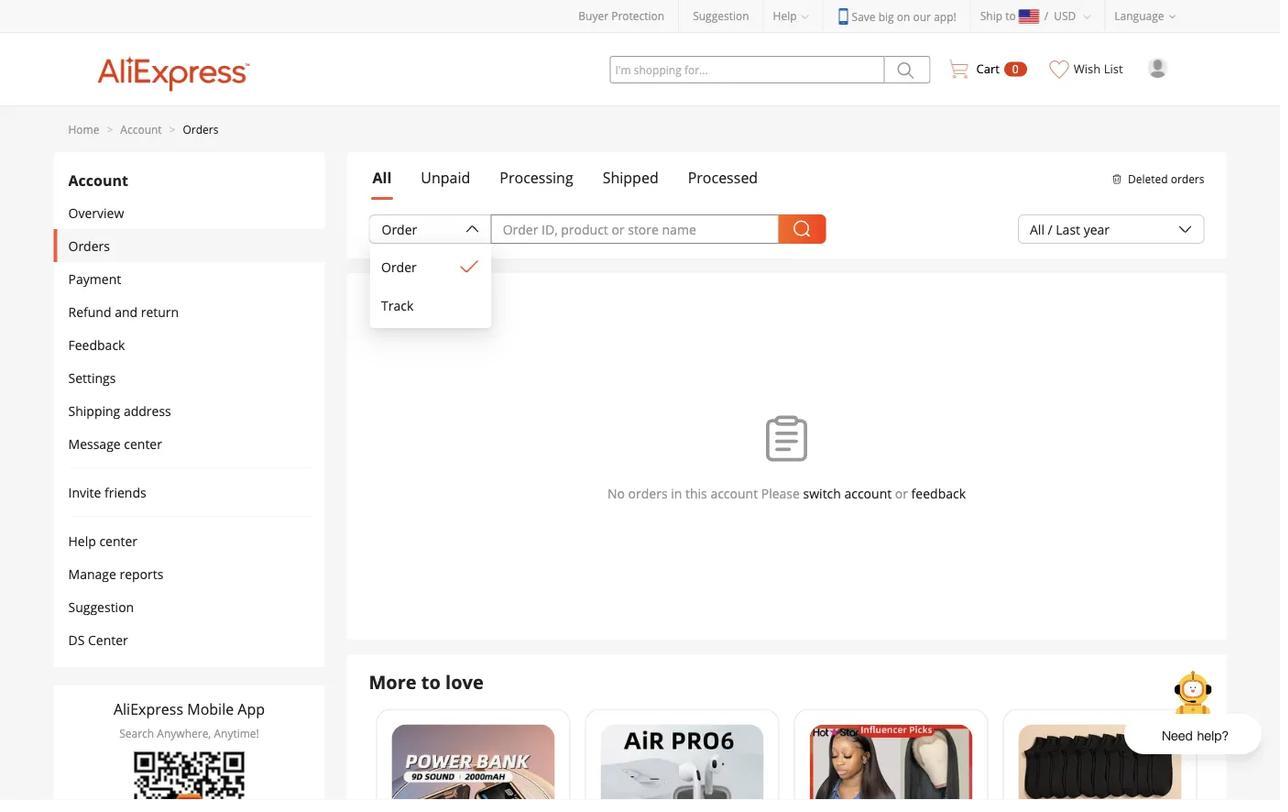 Task type: describe. For each thing, give the bounding box(es) containing it.
no orders in this account please switch account or feedback
[[608, 484, 966, 502]]

protection
[[611, 8, 665, 23]]

friends
[[104, 483, 146, 501]]

list
[[1104, 60, 1123, 77]]

overview
[[68, 204, 124, 221]]

app!
[[934, 9, 957, 24]]

orders for deleted
[[1171, 171, 1205, 186]]

all for all
[[373, 168, 392, 187]]

aliexpress
[[114, 699, 183, 719]]

shipping
[[68, 402, 120, 419]]

deleted orders
[[1128, 171, 1205, 186]]

save big on our app!
[[852, 9, 957, 24]]

need
[[1162, 726, 1193, 745]]

0 horizontal spatial orders
[[68, 237, 110, 254]]

more to love
[[369, 669, 484, 694]]

reports
[[120, 565, 164, 582]]

arrowup image
[[465, 222, 480, 236]]

anywhere,
[[157, 726, 211, 741]]

1 vertical spatial account
[[68, 170, 128, 189]]

invite
[[68, 483, 101, 501]]

home > account > orders
[[68, 121, 219, 137]]

please
[[761, 484, 800, 502]]

message center
[[68, 435, 162, 452]]

processed
[[688, 168, 758, 187]]

buyer
[[579, 8, 609, 23]]

home link
[[68, 121, 99, 137]]

0
[[1013, 61, 1019, 77]]

or
[[895, 484, 908, 502]]

all for all / last year
[[1030, 220, 1045, 238]]

0 vertical spatial account
[[120, 121, 162, 137]]

feedback link
[[912, 484, 966, 502]]

all / last year
[[1030, 220, 1110, 238]]

deleted
[[1128, 171, 1168, 186]]

wish list
[[1074, 60, 1123, 77]]

ds
[[68, 631, 85, 648]]

last
[[1056, 220, 1081, 238]]

app
[[238, 699, 265, 719]]

language
[[1115, 8, 1164, 23]]

aliexpress mobile app search anywhere, anytime!
[[114, 699, 265, 741]]

ship
[[980, 8, 1003, 23]]

mobile
[[187, 699, 234, 719]]

center for message center
[[124, 435, 162, 452]]

1 vertical spatial /
[[1048, 220, 1053, 238]]

return
[[141, 303, 179, 320]]

1 vertical spatial suggestion
[[68, 598, 134, 615]]

ds center
[[68, 631, 128, 648]]

center for help center
[[99, 532, 138, 549]]

0 vertical spatial suggestion
[[693, 8, 749, 23]]

message
[[68, 435, 121, 452]]

switch account link
[[803, 484, 892, 502]]

invite friends
[[68, 483, 146, 501]]

manage
[[68, 565, 116, 582]]

manage reports
[[68, 565, 164, 582]]

/ usd
[[1045, 8, 1076, 23]]

big
[[879, 9, 894, 24]]

love
[[446, 669, 484, 694]]

to for ship
[[1006, 8, 1016, 23]]

help center
[[68, 532, 138, 549]]

2 order from the top
[[381, 258, 417, 275]]

no
[[608, 484, 625, 502]]

orders link
[[183, 121, 219, 137]]

cart
[[976, 60, 1000, 77]]



Task type: locate. For each thing, give the bounding box(es) containing it.
1 vertical spatial center
[[99, 532, 138, 549]]

to left love
[[421, 669, 441, 694]]

usd
[[1054, 8, 1076, 23]]

1 horizontal spatial orders
[[183, 121, 219, 137]]

1 horizontal spatial orders
[[1171, 171, 1205, 186]]

center
[[124, 435, 162, 452], [99, 532, 138, 549]]

help
[[773, 8, 797, 23], [68, 532, 96, 549]]

shipped
[[603, 168, 659, 187]]

account left or
[[845, 484, 892, 502]]

need help?
[[1162, 726, 1229, 745]]

search
[[119, 726, 154, 741]]

to for more
[[421, 669, 441, 694]]

0 vertical spatial center
[[124, 435, 162, 452]]

to
[[1006, 8, 1016, 23], [421, 669, 441, 694]]

center up manage reports
[[99, 532, 138, 549]]

0 horizontal spatial to
[[421, 669, 441, 694]]

Order ID, product or store name text field
[[491, 214, 779, 244]]

shipping address
[[68, 402, 171, 419]]

in
[[671, 484, 682, 502]]

1 vertical spatial to
[[421, 669, 441, 694]]

more
[[369, 669, 417, 694]]

1 vertical spatial all
[[1030, 220, 1045, 238]]

orders right account link
[[183, 121, 219, 137]]

2 account from the left
[[845, 484, 892, 502]]

1 order from the top
[[382, 220, 417, 238]]

unpaid
[[421, 168, 470, 187]]

account up overview in the left top of the page
[[68, 170, 128, 189]]

all
[[373, 168, 392, 187], [1030, 220, 1045, 238]]

0 vertical spatial order
[[382, 220, 417, 238]]

payment
[[68, 270, 121, 287]]

buyer protection link
[[579, 8, 665, 23]]

1 horizontal spatial suggestion
[[693, 8, 749, 23]]

orders
[[1171, 171, 1205, 186], [628, 484, 668, 502]]

help for help center
[[68, 532, 96, 549]]

0 horizontal spatial help
[[68, 532, 96, 549]]

0 vertical spatial help
[[773, 8, 797, 23]]

order left arrowup icon
[[382, 220, 417, 238]]

order up track
[[381, 258, 417, 275]]

wish
[[1074, 60, 1101, 77]]

orders right deleted
[[1171, 171, 1205, 186]]

suggestion link
[[693, 8, 749, 23]]

1 horizontal spatial account
[[845, 484, 892, 502]]

help for help
[[773, 8, 797, 23]]

0 vertical spatial all
[[373, 168, 392, 187]]

language link
[[1106, 0, 1190, 32]]

anytime!
[[214, 726, 259, 741]]

0 horizontal spatial account
[[711, 484, 758, 502]]

address
[[124, 402, 171, 419]]

this
[[686, 484, 707, 502]]

and
[[115, 303, 138, 320]]

suggestion up i'm shopping for... text box
[[693, 8, 749, 23]]

1 vertical spatial orders
[[628, 484, 668, 502]]

1 > from the left
[[107, 121, 113, 137]]

switch
[[803, 484, 841, 502]]

1 account from the left
[[711, 484, 758, 502]]

on
[[897, 9, 910, 24]]

processing
[[500, 168, 573, 187]]

account
[[120, 121, 162, 137], [68, 170, 128, 189]]

refund
[[68, 303, 111, 320]]

1 vertical spatial help
[[68, 532, 96, 549]]

1 horizontal spatial >
[[169, 121, 175, 137]]

buyer protection
[[579, 8, 665, 23]]

1 vertical spatial orders
[[68, 237, 110, 254]]

save
[[852, 9, 876, 24]]

arrowdown image
[[1178, 222, 1193, 236]]

center down address
[[124, 435, 162, 452]]

account
[[711, 484, 758, 502], [845, 484, 892, 502]]

to right 'ship'
[[1006, 8, 1016, 23]]

0 horizontal spatial >
[[107, 121, 113, 137]]

>
[[107, 121, 113, 137], [169, 121, 175, 137]]

suggestion up the ds center
[[68, 598, 134, 615]]

account right this
[[711, 484, 758, 502]]

order
[[382, 220, 417, 238], [381, 258, 417, 275]]

refund and return
[[68, 303, 179, 320]]

save big on our app! link
[[837, 8, 957, 25]]

help?
[[1197, 726, 1229, 745]]

orders
[[183, 121, 219, 137], [68, 237, 110, 254]]

all left unpaid
[[373, 168, 392, 187]]

orders left the in
[[628, 484, 668, 502]]

feedback
[[68, 336, 125, 353]]

account link
[[120, 121, 162, 137]]

settings
[[68, 369, 116, 386]]

> right the home
[[107, 121, 113, 137]]

orders for no
[[628, 484, 668, 502]]

0 vertical spatial orders
[[183, 121, 219, 137]]

orders up payment
[[68, 237, 110, 254]]

ship to
[[980, 8, 1016, 23]]

2 > from the left
[[169, 121, 175, 137]]

year
[[1084, 220, 1110, 238]]

0 vertical spatial /
[[1045, 8, 1049, 23]]

center
[[88, 631, 128, 648]]

1 horizontal spatial to
[[1006, 8, 1016, 23]]

suggestion
[[693, 8, 749, 23], [68, 598, 134, 615]]

home
[[68, 121, 99, 137]]

/ left the usd
[[1045, 8, 1049, 23]]

our
[[913, 9, 931, 24]]

wish list link
[[1041, 33, 1133, 93]]

0 vertical spatial to
[[1006, 8, 1016, 23]]

account right home link
[[120, 121, 162, 137]]

help up 'manage'
[[68, 532, 96, 549]]

help right suggestion link
[[773, 8, 797, 23]]

0 horizontal spatial orders
[[628, 484, 668, 502]]

all left last at the top
[[1030, 220, 1045, 238]]

0 horizontal spatial suggestion
[[68, 598, 134, 615]]

> left orders link
[[169, 121, 175, 137]]

feedback
[[912, 484, 966, 502]]

track
[[381, 296, 414, 314]]

1 horizontal spatial all
[[1030, 220, 1045, 238]]

I'm shopping for... text field
[[610, 56, 885, 83]]

0 vertical spatial orders
[[1171, 171, 1205, 186]]

1 vertical spatial order
[[381, 258, 417, 275]]

0 horizontal spatial all
[[373, 168, 392, 187]]

None submit
[[885, 56, 931, 83]]

1 horizontal spatial help
[[773, 8, 797, 23]]

/ left last at the top
[[1048, 220, 1053, 238]]

/
[[1045, 8, 1049, 23], [1048, 220, 1053, 238]]



Task type: vqa. For each thing, say whether or not it's contained in the screenshot.
Please
yes



